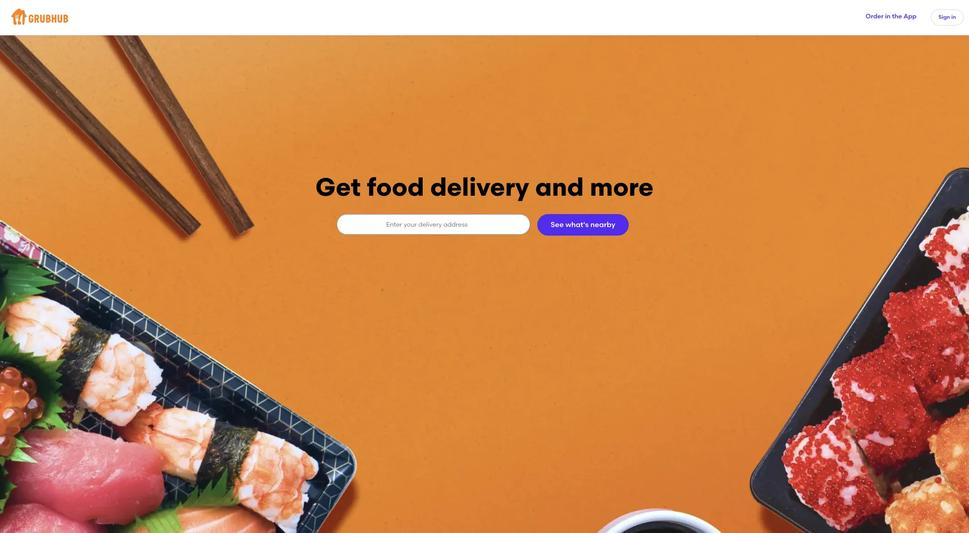 Task type: locate. For each thing, give the bounding box(es) containing it.
sign in
[[939, 14, 957, 20]]

see what's nearby
[[551, 220, 616, 229]]

delivery
[[431, 172, 530, 202]]

in for sign
[[952, 14, 957, 20]]

app
[[904, 13, 917, 20]]

and
[[536, 172, 584, 202]]

1 horizontal spatial in
[[952, 14, 957, 20]]

in right sign
[[952, 14, 957, 20]]

in inside the order in the app link
[[886, 13, 891, 20]]

sign
[[939, 14, 951, 20]]

in left the
[[886, 13, 891, 20]]

what's
[[566, 220, 589, 229]]

main navigation navigation
[[0, 0, 970, 35]]

order
[[866, 13, 884, 20]]

order in the app
[[866, 13, 917, 20]]

Search Address search field
[[337, 215, 530, 234]]

in inside 'sign in' "button"
[[952, 14, 957, 20]]

0 horizontal spatial in
[[886, 13, 891, 20]]

in
[[886, 13, 891, 20], [952, 14, 957, 20]]



Task type: describe. For each thing, give the bounding box(es) containing it.
the
[[893, 13, 903, 20]]

nearby
[[591, 220, 616, 229]]

in for order
[[886, 13, 891, 20]]

more
[[590, 172, 654, 202]]

see
[[551, 220, 564, 229]]

see what's nearby button
[[538, 214, 629, 236]]

get food delivery and more
[[316, 172, 654, 202]]

get
[[316, 172, 361, 202]]

order in the app link
[[866, 12, 917, 21]]

food
[[367, 172, 424, 202]]

sign in button
[[932, 9, 964, 26]]

burger and fries delivery image
[[0, 35, 970, 533]]



Task type: vqa. For each thing, say whether or not it's contained in the screenshot.
and
yes



